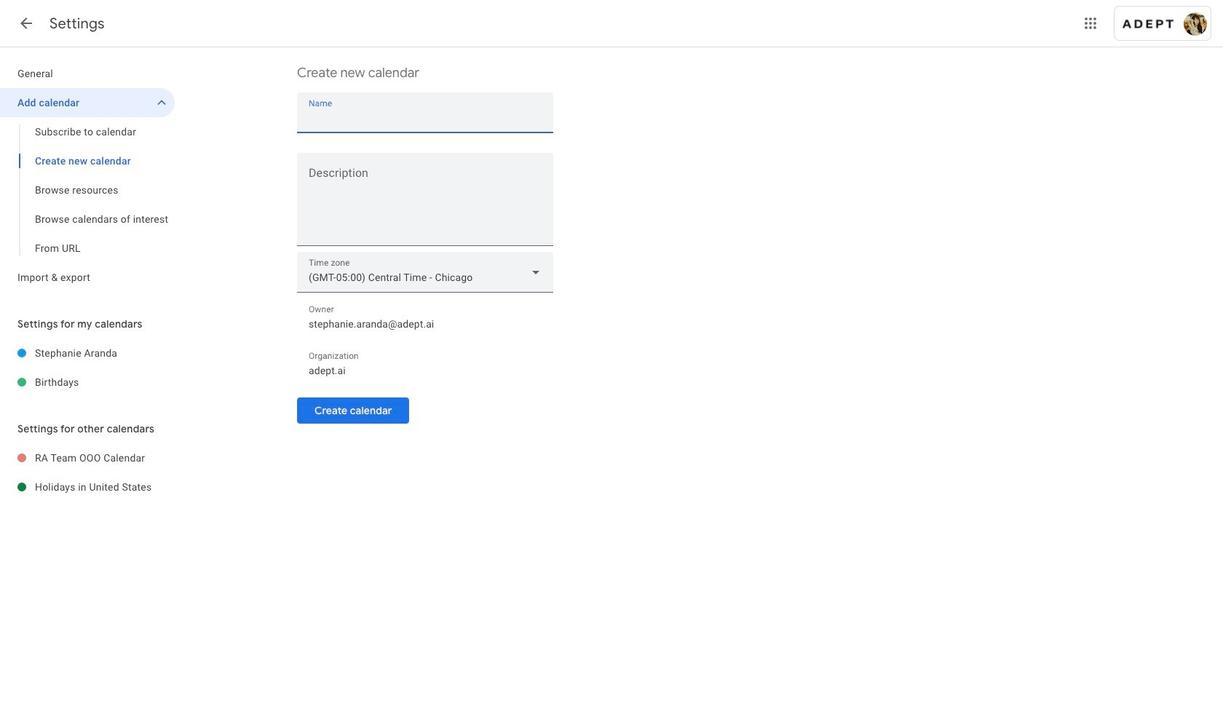 Task type: locate. For each thing, give the bounding box(es) containing it.
2 vertical spatial tree
[[0, 444, 175, 502]]

holidays in united states tree item
[[0, 473, 175, 502]]

heading
[[50, 15, 105, 33]]

ra team ooo calendar tree item
[[0, 444, 175, 473]]

None text field
[[309, 108, 542, 128], [297, 170, 553, 240], [309, 314, 542, 334], [309, 361, 542, 381], [309, 108, 542, 128], [297, 170, 553, 240], [309, 314, 542, 334], [309, 361, 542, 381]]

birthdays tree item
[[0, 368, 175, 397]]

0 vertical spatial tree
[[0, 59, 175, 292]]

group
[[0, 117, 175, 263]]

1 tree from the top
[[0, 59, 175, 292]]

tree
[[0, 59, 175, 292], [0, 339, 175, 397], [0, 444, 175, 502]]

1 vertical spatial tree
[[0, 339, 175, 397]]

None field
[[297, 252, 553, 293]]

stephanie aranda tree item
[[0, 339, 175, 368]]

go back image
[[17, 15, 35, 32]]

2 tree from the top
[[0, 339, 175, 397]]



Task type: vqa. For each thing, say whether or not it's contained in the screenshot.
top 4
no



Task type: describe. For each thing, give the bounding box(es) containing it.
add calendar tree item
[[0, 88, 175, 117]]

3 tree from the top
[[0, 444, 175, 502]]



